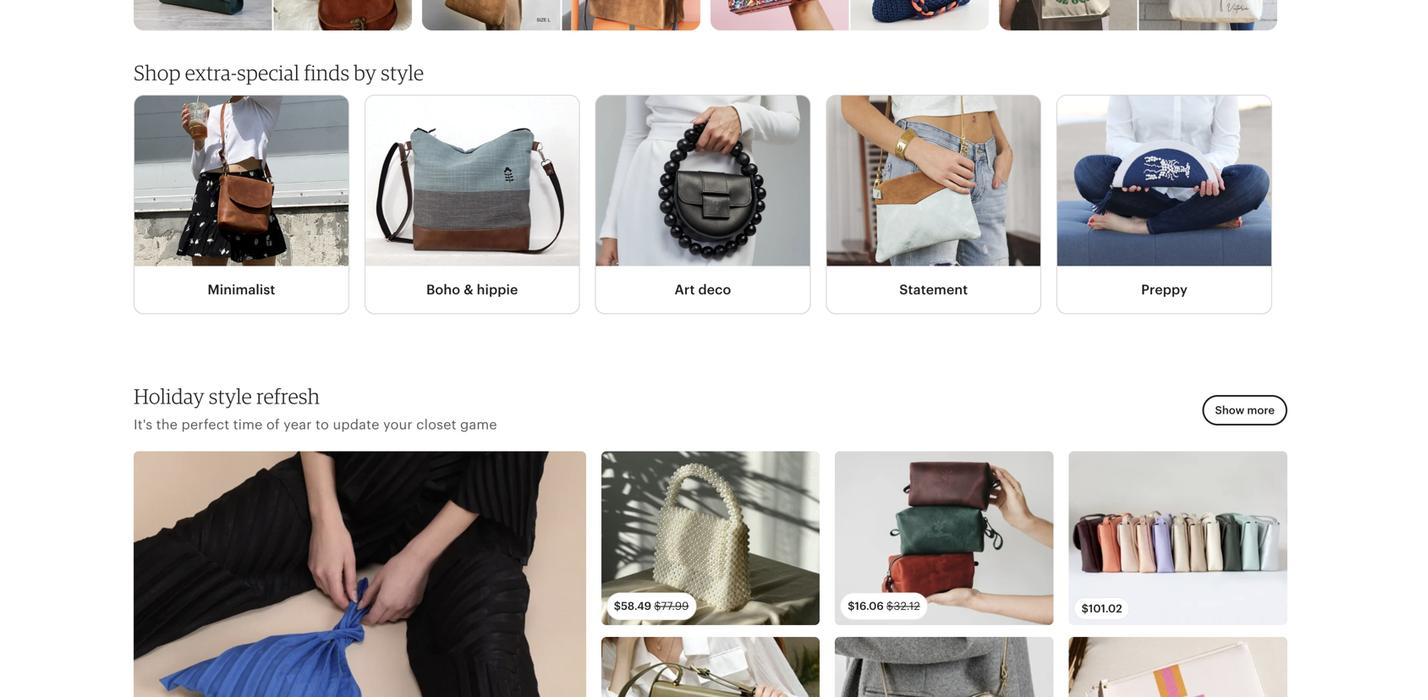 Task type: vqa. For each thing, say whether or not it's contained in the screenshot.
View shop policies
no



Task type: describe. For each thing, give the bounding box(es) containing it.
birth month flower personalized canvas tote bag christmas gifts, bachelorette party, bridesmaid gifts, wedding gifts, birthday gift for her image
[[1139, 0, 1278, 30]]

medium blue baguette or shoulder bag, crocheted, handmade, with blue and orange acrylic handle, interior lining and zipper. image
[[851, 0, 990, 30]]

game
[[460, 417, 497, 432]]

art
[[675, 282, 695, 297]]

art deco
[[675, 282, 731, 297]]

more
[[1247, 404, 1275, 417]]

hippie
[[477, 282, 518, 297]]

time
[[233, 417, 263, 432]]

deco
[[698, 282, 731, 297]]

update
[[333, 417, 379, 432]]

holiday
[[134, 384, 205, 409]]

gold leather crossbody bag, clutch purse gold leather, personalised handbag gift, metallic gold day to night bag, adjustable crossbody bag, image
[[835, 637, 1054, 697]]

pearl bag - pearl clutch bag - pearl handbag - pearl purse - white pearl bag - pearl bead bag - pearl handle bag - pearl evening bag -bridal image
[[601, 451, 820, 625]]

$ for $ 101.02
[[1082, 602, 1089, 615]]

shadow monogram bag, initial name clutch, bridesmaid gift, custom preppy 90's y2k going out party bag, personalized vegan leather wristlet image
[[1069, 637, 1288, 697]]

show more button
[[1203, 395, 1288, 426]]

1 horizontal spatial style
[[381, 60, 424, 85]]

suede leather bag. image
[[421, 0, 560, 30]]

of
[[266, 417, 280, 432]]

big suede leather bag, leather purse, leather womens messenger, suede crossbody bag, fancy bag, suede business tote bag image
[[562, 0, 701, 30]]

preppy
[[1141, 282, 1188, 297]]

personalized acrylic multi color confetti glitter bag, acrylic custom bag, bridesmaid gift bag, acrylic bag personalize, custom mrs clutch image
[[710, 0, 849, 30]]

perfect
[[181, 417, 229, 432]]

to
[[316, 417, 329, 432]]

show more
[[1215, 404, 1275, 417]]

$ for $ 16.06 $ 32.12
[[848, 600, 855, 613]]

show
[[1215, 404, 1245, 417]]

101.02
[[1089, 602, 1122, 615]]

$ 58.49 $ 77.99
[[614, 600, 689, 613]]

special
[[237, 60, 300, 85]]

extra-
[[185, 60, 237, 85]]

77.99
[[661, 600, 689, 613]]

$ 16.06 $ 32.12
[[848, 600, 920, 613]]

$ 101.02
[[1082, 602, 1122, 615]]

58.49
[[621, 600, 651, 613]]

show more link
[[1203, 395, 1288, 426]]



Task type: locate. For each thing, give the bounding box(es) containing it.
minimalist
[[208, 282, 275, 297]]

finds
[[304, 60, 350, 85]]

leather mens dopp kit leather toiletry kits groomsmen kit toiletry storage gift for him gift for her leather neceser leather travel case image
[[835, 451, 1054, 625]]

year
[[284, 417, 312, 432]]

shop
[[134, 60, 181, 85]]

by
[[354, 60, 377, 85]]

it's
[[134, 417, 153, 432]]

minimalistic crossbody bag loden green leather, small satchel bag, handbag, leather purse, 13 colors available image
[[1069, 451, 1288, 625]]

style up the time
[[209, 384, 252, 409]]

statement
[[900, 282, 968, 297]]

1 vertical spatial style
[[209, 384, 252, 409]]

style right by
[[381, 60, 424, 85]]

0 vertical spatial style
[[381, 60, 424, 85]]

small leather purse women, leather crossbody bag, cross body bag, handmade leather handbags, cute shoulder bag, personalized gifts for her image
[[133, 0, 272, 30]]

$ for $ 58.49 $ 77.99
[[614, 600, 621, 613]]

style inside holiday style refresh it's the perfect time of year to update your closet game
[[209, 384, 252, 409]]

shop extra-special finds by style
[[134, 60, 424, 85]]

style
[[381, 60, 424, 85], [209, 384, 252, 409]]

handmade leather purse, leather crossbody bags for women ,christmas gift, leather saddle bag, purse, leather  personalized, halloween gift image
[[274, 0, 413, 30]]

32.12
[[894, 600, 920, 613]]

0 horizontal spatial style
[[209, 384, 252, 409]]

&
[[464, 282, 473, 297]]

your
[[383, 417, 413, 432]]

16.06
[[855, 600, 884, 613]]

boho & hippie
[[426, 282, 518, 297]]

refresh
[[256, 384, 320, 409]]

the
[[156, 417, 178, 432]]

closet
[[416, 417, 457, 432]]

boho
[[426, 282, 460, 297]]

women large vintage briefcase handbag/shoulder/small laptop bag/bag for work/school bag/formal bag/ipad bag/gift for her image
[[601, 637, 820, 697]]

$
[[614, 600, 621, 613], [654, 600, 661, 613], [848, 600, 855, 613], [887, 600, 894, 613], [1082, 602, 1089, 615]]

holiday style refresh it's the perfect time of year to update your closet game
[[134, 384, 497, 432]]

van life organic cloth bag canvas - cloth bag for traveling - shopping bag - eco-friendly bag - cotton tote bag - camper van image
[[998, 0, 1137, 30]]

pleated bag - royal blue image
[[134, 451, 586, 697]]



